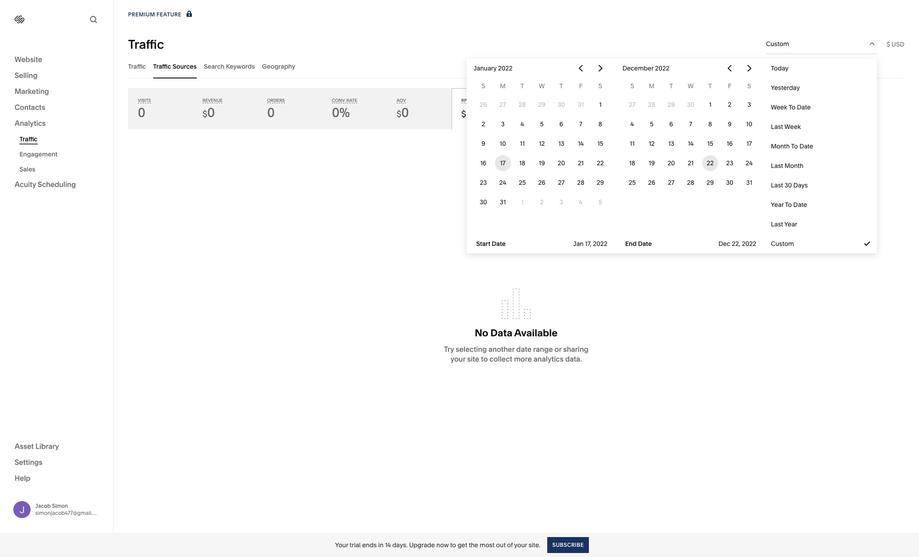 Task type: vqa. For each thing, say whether or not it's contained in the screenshot.
'/'
no



Task type: describe. For each thing, give the bounding box(es) containing it.
2 t from the left
[[560, 82, 564, 90]]

0 horizontal spatial 3 button
[[493, 114, 513, 133]]

most
[[480, 541, 495, 549]]

your
[[335, 541, 348, 549]]

keywords
[[226, 62, 255, 70]]

dec
[[719, 240, 731, 248]]

aov
[[397, 98, 406, 103]]

site
[[467, 355, 480, 363]]

no
[[475, 327, 489, 339]]

conv. rate 0%
[[332, 98, 357, 120]]

asset
[[15, 442, 34, 451]]

1 11 from the left
[[520, 140, 525, 148]]

the
[[469, 541, 479, 549]]

1 vertical spatial week
[[785, 123, 801, 131]]

no data available
[[475, 327, 558, 339]]

12 for first 12 button from left
[[539, 140, 545, 148]]

today
[[771, 64, 789, 72]]

try selecting another date range or sharing your site to collect more analytics data.
[[444, 345, 589, 363]]

$ left usd
[[887, 40, 891, 48]]

analytics
[[534, 355, 564, 363]]

24 for the leftmost 24 'button'
[[500, 179, 507, 187]]

7 for 1st 7 button from right
[[690, 120, 693, 128]]

2 horizontal spatial 5 button
[[642, 114, 662, 133]]

0 horizontal spatial 16 button
[[474, 153, 493, 172]]

1 horizontal spatial 16
[[727, 140, 733, 148]]

subscribe button
[[548, 537, 589, 553]]

website link
[[15, 55, 98, 65]]

0 vertical spatial 17
[[747, 140, 753, 148]]

w for 29
[[539, 82, 545, 90]]

last for last week
[[771, 123, 784, 131]]

0 vertical spatial week
[[771, 103, 788, 111]]

date for month to date
[[800, 142, 814, 150]]

0%
[[332, 105, 350, 120]]

1 13 from the left
[[559, 140, 565, 148]]

jacob simon simonjacob477@gmail.com
[[35, 503, 104, 517]]

0 horizontal spatial year
[[771, 201, 784, 209]]

out
[[496, 541, 506, 549]]

15 for first 15 button from the right
[[708, 140, 714, 148]]

year to date
[[771, 201, 808, 209]]

22,
[[732, 240, 741, 248]]

3 for 3 button to the middle
[[560, 198, 564, 206]]

2 horizontal spatial 31 button
[[740, 172, 760, 192]]

simonjacob477@gmail.com
[[35, 510, 104, 517]]

orders
[[267, 98, 285, 103]]

3 s from the left
[[631, 82, 635, 90]]

1 horizontal spatial 1
[[600, 101, 602, 109]]

engagement
[[20, 150, 58, 158]]

0 horizontal spatial 26 button
[[474, 94, 493, 114]]

orders 0
[[267, 98, 285, 120]]

conv.
[[332, 98, 346, 103]]

1 horizontal spatial 26 button
[[532, 172, 552, 192]]

0 horizontal spatial 31 button
[[493, 192, 513, 211]]

search keywords
[[204, 62, 255, 70]]

last for last 30 days
[[771, 181, 784, 189]]

1 14 button from the left
[[571, 133, 591, 153]]

0 horizontal spatial 2 button
[[474, 114, 493, 133]]

2 6 button from the left
[[662, 114, 681, 133]]

data.
[[566, 355, 582, 363]]

4 for left '4' button
[[521, 120, 524, 128]]

1 6 from the left
[[560, 120, 564, 128]]

your inside try selecting another date range or sharing your site to collect more analytics data.
[[451, 355, 466, 363]]

feature
[[157, 11, 182, 18]]

1 20 button from the left
[[552, 153, 571, 172]]

1 18 button from the left
[[513, 153, 532, 172]]

traffic inside button
[[153, 62, 171, 70]]

0 horizontal spatial 23
[[480, 179, 487, 187]]

ends
[[362, 541, 377, 549]]

2 25 button from the left
[[623, 172, 642, 192]]

search
[[204, 62, 225, 70]]

0 inside visits 0
[[138, 105, 145, 120]]

21 for 1st 21 button from the left
[[578, 159, 584, 167]]

visits
[[138, 98, 151, 103]]

1 horizontal spatial 9 button
[[720, 114, 740, 133]]

1 horizontal spatial 1 button
[[591, 94, 611, 114]]

1 horizontal spatial 10
[[747, 120, 753, 128]]

0 horizontal spatial 1
[[521, 198, 524, 206]]

2 22 from the left
[[707, 159, 714, 167]]

library
[[35, 442, 59, 451]]

start date
[[477, 240, 506, 248]]

1 8 button from the left
[[591, 114, 611, 133]]

1 horizontal spatial 5 button
[[591, 192, 611, 211]]

2 11 button from the left
[[623, 133, 642, 153]]

last 30 days
[[771, 181, 808, 189]]

traffic link
[[20, 132, 103, 147]]

more
[[514, 355, 532, 363]]

traffic sources button
[[153, 54, 197, 78]]

trial
[[350, 541, 361, 549]]

marketing link
[[15, 86, 98, 97]]

2 horizontal spatial 26 button
[[642, 172, 662, 192]]

20 for second 20 button from the right
[[558, 159, 565, 167]]

to for year
[[786, 201, 792, 209]]

get
[[458, 541, 468, 549]]

visits 0
[[138, 98, 151, 120]]

another
[[489, 345, 515, 354]]

0 horizontal spatial 17
[[500, 159, 506, 167]]

your trial ends in 14 days. upgrade now to get the most out of your site.
[[335, 541, 541, 549]]

3 for the left 3 button
[[501, 120, 505, 128]]

2 19 button from the left
[[642, 153, 662, 172]]

acuity
[[15, 180, 36, 189]]

1 horizontal spatial 4 button
[[571, 192, 591, 211]]

selling
[[15, 71, 38, 80]]

1 15 button from the left
[[591, 133, 611, 153]]

1 19 button from the left
[[532, 153, 552, 172]]

simon
[[52, 503, 68, 509]]

1 s from the left
[[482, 82, 486, 90]]

now
[[437, 541, 449, 549]]

days.
[[393, 541, 408, 549]]

last month
[[771, 162, 804, 170]]

sales link
[[20, 162, 103, 177]]

selling link
[[15, 71, 98, 81]]

2 13 from the left
[[669, 140, 675, 148]]

2 horizontal spatial 1
[[709, 101, 712, 109]]

4 t from the left
[[709, 82, 713, 90]]

end
[[626, 240, 637, 248]]

sources
[[173, 62, 197, 70]]

sharing
[[564, 345, 589, 354]]

20 for 2nd 20 button
[[668, 159, 675, 167]]

m for january
[[500, 82, 506, 90]]

0 horizontal spatial 16
[[481, 159, 487, 167]]

1 horizontal spatial 17 button
[[740, 133, 760, 153]]

analytics
[[15, 119, 46, 128]]

0 horizontal spatial 10
[[500, 140, 506, 148]]

$ for aov
[[397, 109, 402, 119]]

26 for "26" 'button' to the right
[[649, 179, 656, 187]]

24 for the rightmost 24 'button'
[[746, 159, 753, 167]]

1 21 button from the left
[[571, 153, 591, 172]]

m for december
[[649, 82, 655, 90]]

14 for first 14 button from left
[[578, 140, 584, 148]]

custom button
[[767, 34, 877, 54]]

2 25 from the left
[[629, 179, 636, 187]]

available
[[515, 327, 558, 339]]

premium feature button
[[128, 10, 194, 20]]

0 horizontal spatial 10 button
[[493, 133, 513, 153]]

or
[[555, 345, 562, 354]]

0 horizontal spatial 4 button
[[513, 114, 532, 133]]

geography
[[262, 62, 296, 70]]

site.
[[529, 541, 541, 549]]

1 vertical spatial custom
[[771, 240, 795, 248]]

of
[[507, 541, 513, 549]]

1 22 from the left
[[597, 159, 604, 167]]

7 for 1st 7 button from left
[[580, 120, 583, 128]]

data
[[491, 327, 513, 339]]

1 horizontal spatial 10 button
[[740, 114, 760, 133]]

1 horizontal spatial 23 button
[[720, 153, 740, 172]]

engagement link
[[20, 147, 103, 162]]

settings link
[[15, 457, 98, 468]]

1 22 button from the left
[[591, 153, 611, 172]]

0 for aov
[[402, 105, 409, 120]]

18 for second 18 button from right
[[520, 159, 526, 167]]

26 for middle "26" 'button'
[[539, 179, 546, 187]]

upgrade
[[409, 541, 435, 549]]

17,
[[586, 240, 592, 248]]

yesterday
[[771, 84, 800, 92]]

2 15 button from the left
[[701, 133, 720, 153]]

selecting
[[456, 345, 487, 354]]

2022 right 17,
[[593, 240, 608, 248]]

31 for middle 31 button
[[578, 101, 584, 109]]

3 t from the left
[[670, 82, 674, 90]]

4 for the middle '4' button
[[580, 198, 583, 206]]

4 s from the left
[[748, 82, 752, 90]]

traffic sources
[[153, 62, 197, 70]]

31 for the right 31 button
[[747, 179, 753, 187]]

0 horizontal spatial 17 button
[[493, 153, 513, 172]]

21 for 2nd 21 button
[[688, 159, 694, 167]]

0 horizontal spatial 5 button
[[532, 114, 552, 133]]

5 for right 5 button
[[650, 120, 654, 128]]

contacts link
[[15, 102, 98, 113]]

2 8 button from the left
[[701, 114, 720, 133]]

0 for revenue
[[207, 105, 215, 120]]

in
[[378, 541, 384, 549]]

2022 right 22,
[[742, 240, 757, 248]]

w for 30
[[688, 82, 694, 90]]

19 for 2nd '19' 'button' from the right
[[539, 159, 545, 167]]

to for month
[[792, 142, 799, 150]]

8 for 2nd 8 "button"
[[709, 120, 713, 128]]

1 horizontal spatial 2 button
[[532, 192, 552, 211]]

$ 0 for revenue
[[203, 105, 215, 120]]

f for 31
[[579, 82, 583, 90]]

end date
[[626, 240, 652, 248]]

jan 17, 2022
[[574, 240, 608, 248]]

0 horizontal spatial 14
[[385, 541, 391, 549]]

3 for right 3 button
[[748, 101, 752, 109]]

traffic button
[[128, 54, 146, 78]]



Task type: locate. For each thing, give the bounding box(es) containing it.
f
[[579, 82, 583, 90], [728, 82, 732, 90]]

$ 0 down revenue at left
[[203, 105, 215, 120]]

last
[[771, 123, 784, 131], [771, 162, 784, 170], [771, 181, 784, 189], [771, 220, 784, 228]]

1 horizontal spatial 22
[[707, 159, 714, 167]]

21 button
[[571, 153, 591, 172], [681, 153, 701, 172]]

25
[[519, 179, 526, 187], [629, 179, 636, 187]]

20 button
[[552, 153, 571, 172], [662, 153, 681, 172]]

2 13 button from the left
[[662, 133, 681, 153]]

traffic down analytics
[[20, 135, 38, 143]]

1 horizontal spatial 19
[[649, 159, 655, 167]]

7
[[580, 120, 583, 128], [690, 120, 693, 128]]

december 2022
[[623, 64, 670, 72]]

custom down last year
[[771, 240, 795, 248]]

0 horizontal spatial 20
[[558, 159, 565, 167]]

2 s from the left
[[599, 82, 603, 90]]

2 horizontal spatial 2
[[728, 101, 732, 109]]

2 horizontal spatial 4 button
[[623, 114, 642, 133]]

date up last week
[[798, 103, 811, 111]]

1 $ 0 from the left
[[203, 105, 215, 120]]

1 7 from the left
[[580, 120, 583, 128]]

1 vertical spatial month
[[785, 162, 804, 170]]

2 w from the left
[[688, 82, 694, 90]]

2 m from the left
[[649, 82, 655, 90]]

0 horizontal spatial 8
[[599, 120, 603, 128]]

2 21 button from the left
[[681, 153, 701, 172]]

2 vertical spatial 31
[[500, 198, 506, 206]]

last down last month
[[771, 181, 784, 189]]

0 horizontal spatial 12 button
[[532, 133, 552, 153]]

0 horizontal spatial 4
[[521, 120, 524, 128]]

15
[[598, 140, 604, 148], [708, 140, 714, 148]]

traffic
[[128, 37, 164, 52], [128, 62, 146, 70], [153, 62, 171, 70], [20, 135, 38, 143]]

2 14 button from the left
[[681, 133, 701, 153]]

1 18 from the left
[[520, 159, 526, 167]]

$ 0 down "aov"
[[397, 105, 409, 120]]

2022 right december
[[656, 64, 670, 72]]

21
[[578, 159, 584, 167], [688, 159, 694, 167]]

0 inside orders 0
[[267, 105, 275, 120]]

your right of
[[515, 541, 527, 549]]

date
[[517, 345, 532, 354]]

rate
[[347, 98, 357, 103]]

1 13 button from the left
[[552, 133, 571, 153]]

5 0 from the left
[[466, 105, 474, 120]]

traffic left the sources
[[153, 62, 171, 70]]

2 18 from the left
[[630, 159, 636, 167]]

16 button
[[720, 133, 740, 153], [474, 153, 493, 172]]

30
[[558, 101, 565, 109], [688, 101, 695, 109], [727, 179, 734, 187], [785, 181, 793, 189], [480, 198, 487, 206]]

1 vertical spatial 23
[[480, 179, 487, 187]]

27
[[500, 101, 506, 109], [629, 101, 636, 109], [558, 179, 565, 187], [668, 179, 675, 187]]

1 horizontal spatial 14 button
[[681, 133, 701, 153]]

18
[[520, 159, 526, 167], [630, 159, 636, 167]]

1 horizontal spatial 24 button
[[740, 153, 760, 172]]

22 button
[[591, 153, 611, 172], [701, 153, 720, 172]]

to inside try selecting another date range or sharing your site to collect more analytics data.
[[481, 355, 488, 363]]

1 horizontal spatial 13 button
[[662, 133, 681, 153]]

8 for first 8 "button" from left
[[599, 120, 603, 128]]

0 horizontal spatial $ 0
[[203, 105, 215, 120]]

$ for rpv
[[462, 109, 466, 119]]

1 horizontal spatial 23
[[727, 159, 734, 167]]

help
[[15, 474, 30, 483]]

0 horizontal spatial your
[[451, 355, 466, 363]]

15 for second 15 button from right
[[598, 140, 604, 148]]

traffic up visits
[[128, 62, 146, 70]]

1 horizontal spatial 20
[[668, 159, 675, 167]]

2 15 from the left
[[708, 140, 714, 148]]

1 horizontal spatial $ 0
[[397, 105, 409, 120]]

0 horizontal spatial w
[[539, 82, 545, 90]]

2 horizontal spatial 2 button
[[720, 94, 740, 114]]

1 vertical spatial 24
[[500, 179, 507, 187]]

date right end
[[638, 240, 652, 248]]

2 vertical spatial 3
[[560, 198, 564, 206]]

2 f from the left
[[728, 82, 732, 90]]

last down year to date
[[771, 220, 784, 228]]

1 horizontal spatial 12
[[649, 140, 655, 148]]

0 vertical spatial 10
[[747, 120, 753, 128]]

28 button
[[513, 94, 532, 114], [642, 94, 662, 114], [571, 172, 591, 192], [681, 172, 701, 192]]

0 down rpv
[[466, 105, 474, 120]]

1 horizontal spatial to
[[481, 355, 488, 363]]

0 horizontal spatial 14 button
[[571, 133, 591, 153]]

1 horizontal spatial 21
[[688, 159, 694, 167]]

4
[[521, 120, 524, 128], [631, 120, 634, 128], [580, 198, 583, 206]]

2 8 from the left
[[709, 120, 713, 128]]

14 button
[[571, 133, 591, 153], [681, 133, 701, 153]]

custom up today
[[767, 40, 790, 48]]

9 for the leftmost 9 button
[[482, 140, 486, 148]]

to up last week
[[789, 103, 796, 111]]

3 last from the top
[[771, 181, 784, 189]]

1 horizontal spatial 11 button
[[623, 133, 642, 153]]

week down yesterday at the top of the page
[[771, 103, 788, 111]]

1 horizontal spatial 31
[[578, 101, 584, 109]]

0 horizontal spatial 18 button
[[513, 153, 532, 172]]

1 vertical spatial to
[[451, 541, 456, 549]]

year
[[771, 201, 784, 209], [785, 220, 798, 228]]

0 down "aov"
[[402, 105, 409, 120]]

last down week to date
[[771, 123, 784, 131]]

0 vertical spatial 9
[[728, 120, 732, 128]]

$ down "aov"
[[397, 109, 402, 119]]

23
[[727, 159, 734, 167], [480, 179, 487, 187]]

1 horizontal spatial 7 button
[[681, 114, 701, 133]]

asset library link
[[15, 441, 98, 452]]

5 button
[[532, 114, 552, 133], [642, 114, 662, 133], [591, 192, 611, 211]]

m down 'january 2022'
[[500, 82, 506, 90]]

date for year to date
[[794, 201, 808, 209]]

31
[[578, 101, 584, 109], [747, 179, 753, 187], [500, 198, 506, 206]]

week up month to date
[[785, 123, 801, 131]]

1 6 button from the left
[[552, 114, 571, 133]]

to up last month
[[792, 142, 799, 150]]

2 vertical spatial to
[[786, 201, 792, 209]]

1 8 from the left
[[599, 120, 603, 128]]

$ down rpv
[[462, 109, 466, 119]]

1 horizontal spatial 11
[[630, 140, 635, 148]]

1 horizontal spatial 18 button
[[623, 153, 642, 172]]

13
[[559, 140, 565, 148], [669, 140, 675, 148]]

1 last from the top
[[771, 123, 784, 131]]

1 25 from the left
[[519, 179, 526, 187]]

2022 right january
[[498, 64, 513, 72]]

2 for leftmost the 2 button
[[482, 120, 485, 128]]

2 11 from the left
[[630, 140, 635, 148]]

last year
[[771, 220, 798, 228]]

0 down orders
[[267, 105, 275, 120]]

tab list containing traffic
[[128, 54, 905, 78]]

2 12 button from the left
[[642, 133, 662, 153]]

1 vertical spatial to
[[792, 142, 799, 150]]

22
[[597, 159, 604, 167], [707, 159, 714, 167]]

1 horizontal spatial 14
[[578, 140, 584, 148]]

29 button
[[532, 94, 552, 114], [662, 94, 681, 114], [591, 172, 611, 192], [701, 172, 720, 192]]

1 horizontal spatial 16 button
[[720, 133, 740, 153]]

1 f from the left
[[579, 82, 583, 90]]

$ usd
[[887, 40, 905, 48]]

0 down visits
[[138, 105, 145, 120]]

$ 0 for aov
[[397, 105, 409, 120]]

1 horizontal spatial 19 button
[[642, 153, 662, 172]]

1 horizontal spatial 20 button
[[662, 153, 681, 172]]

1 21 from the left
[[578, 159, 584, 167]]

1 m from the left
[[500, 82, 506, 90]]

2022
[[498, 64, 513, 72], [656, 64, 670, 72], [593, 240, 608, 248], [742, 240, 757, 248]]

settings
[[15, 458, 43, 467]]

5 for middle 5 button
[[599, 198, 603, 206]]

last up "last 30 days"
[[771, 162, 784, 170]]

1 15 from the left
[[598, 140, 604, 148]]

f for 2
[[728, 82, 732, 90]]

1 12 button from the left
[[532, 133, 552, 153]]

search keywords button
[[204, 54, 255, 78]]

marketing
[[15, 87, 49, 96]]

2 horizontal spatial 4
[[631, 120, 634, 128]]

2 horizontal spatial 1 button
[[701, 94, 720, 114]]

try
[[444, 345, 454, 354]]

0 horizontal spatial 9
[[482, 140, 486, 148]]

your down try
[[451, 355, 466, 363]]

scheduling
[[38, 180, 76, 189]]

2 21 from the left
[[688, 159, 694, 167]]

26 for leftmost "26" 'button'
[[480, 101, 487, 109]]

1 horizontal spatial 15 button
[[701, 133, 720, 153]]

0 horizontal spatial 1 button
[[513, 192, 532, 211]]

0 vertical spatial 2
[[728, 101, 732, 109]]

rpv
[[462, 98, 470, 103]]

month to date
[[771, 142, 814, 150]]

traffic up the traffic button
[[128, 37, 164, 52]]

0 horizontal spatial 11
[[520, 140, 525, 148]]

2 6 from the left
[[670, 120, 674, 128]]

0 horizontal spatial 3
[[501, 120, 505, 128]]

0 vertical spatial 24
[[746, 159, 753, 167]]

19 for second '19' 'button'
[[649, 159, 655, 167]]

1 t from the left
[[521, 82, 525, 90]]

to for week
[[789, 103, 796, 111]]

2 last from the top
[[771, 162, 784, 170]]

week to date
[[771, 103, 811, 111]]

last for last month
[[771, 162, 784, 170]]

to right site
[[481, 355, 488, 363]]

0 horizontal spatial 8 button
[[591, 114, 611, 133]]

0 down revenue at left
[[207, 105, 215, 120]]

website
[[15, 55, 42, 64]]

1
[[600, 101, 602, 109], [709, 101, 712, 109], [521, 198, 524, 206]]

2 20 button from the left
[[662, 153, 681, 172]]

asset library
[[15, 442, 59, 451]]

1 vertical spatial year
[[785, 220, 798, 228]]

start
[[477, 240, 491, 248]]

3 $ 0 from the left
[[462, 105, 474, 120]]

custom inside button
[[767, 40, 790, 48]]

14 for 2nd 14 button from left
[[688, 140, 694, 148]]

1 horizontal spatial 3 button
[[552, 192, 571, 211]]

jan
[[574, 240, 584, 248]]

17
[[747, 140, 753, 148], [500, 159, 506, 167]]

16
[[727, 140, 733, 148], [481, 159, 487, 167]]

1 horizontal spatial 9
[[728, 120, 732, 128]]

11 button
[[513, 133, 532, 153], [623, 133, 642, 153]]

to
[[481, 355, 488, 363], [451, 541, 456, 549]]

1 vertical spatial 2
[[482, 120, 485, 128]]

0 horizontal spatial 24 button
[[493, 172, 513, 192]]

1 vertical spatial 3
[[501, 120, 505, 128]]

0 vertical spatial month
[[771, 142, 790, 150]]

1 horizontal spatial your
[[515, 541, 527, 549]]

0
[[138, 105, 145, 120], [207, 105, 215, 120], [267, 105, 275, 120], [402, 105, 409, 120], [466, 105, 474, 120]]

26
[[480, 101, 487, 109], [539, 179, 546, 187], [649, 179, 656, 187]]

4 for rightmost '4' button
[[631, 120, 634, 128]]

last week
[[771, 123, 801, 131]]

2 7 button from the left
[[681, 114, 701, 133]]

30 button
[[552, 94, 571, 114], [681, 94, 701, 114], [720, 172, 740, 192], [474, 192, 493, 211]]

premium feature
[[128, 11, 182, 18]]

2 $ 0 from the left
[[397, 105, 409, 120]]

acuity scheduling link
[[15, 180, 98, 190]]

$ 0 down rpv
[[462, 105, 474, 120]]

m down "december 2022"
[[649, 82, 655, 90]]

28
[[519, 101, 526, 109], [649, 101, 656, 109], [578, 179, 585, 187], [688, 179, 695, 187]]

9 for the rightmost 9 button
[[728, 120, 732, 128]]

date down days
[[794, 201, 808, 209]]

$
[[887, 40, 891, 48], [203, 109, 207, 119], [397, 109, 402, 119], [462, 109, 466, 119]]

contacts
[[15, 103, 45, 112]]

1 horizontal spatial w
[[688, 82, 694, 90]]

collect
[[490, 355, 513, 363]]

2 22 button from the left
[[701, 153, 720, 172]]

1 w from the left
[[539, 82, 545, 90]]

1 vertical spatial 10
[[500, 140, 506, 148]]

3
[[748, 101, 752, 109], [501, 120, 505, 128], [560, 198, 564, 206]]

1 25 button from the left
[[513, 172, 532, 192]]

20
[[558, 159, 565, 167], [668, 159, 675, 167]]

1 horizontal spatial 2
[[540, 198, 544, 206]]

month down month to date
[[785, 162, 804, 170]]

month down last week
[[771, 142, 790, 150]]

8
[[599, 120, 603, 128], [709, 120, 713, 128]]

$ down revenue at left
[[203, 109, 207, 119]]

help link
[[15, 473, 30, 483]]

jacob
[[35, 503, 51, 509]]

s
[[482, 82, 486, 90], [599, 82, 603, 90], [631, 82, 635, 90], [748, 82, 752, 90]]

0 horizontal spatial 23 button
[[474, 172, 493, 192]]

date for week to date
[[798, 103, 811, 111]]

2 for right the 2 button
[[728, 101, 732, 109]]

2 7 from the left
[[690, 120, 693, 128]]

$ 0 for rpv
[[462, 105, 474, 120]]

$ for revenue
[[203, 109, 207, 119]]

year up last year
[[771, 201, 784, 209]]

date up last month
[[800, 142, 814, 150]]

1 horizontal spatial 6
[[670, 120, 674, 128]]

0 horizontal spatial 9 button
[[474, 133, 493, 153]]

to left get
[[451, 541, 456, 549]]

acuity scheduling
[[15, 180, 76, 189]]

0 horizontal spatial 24
[[500, 179, 507, 187]]

january
[[474, 64, 497, 72]]

2 18 button from the left
[[623, 153, 642, 172]]

2 horizontal spatial 14
[[688, 140, 694, 148]]

0 horizontal spatial 12
[[539, 140, 545, 148]]

1 horizontal spatial m
[[649, 82, 655, 90]]

1 0 from the left
[[138, 105, 145, 120]]

10
[[747, 120, 753, 128], [500, 140, 506, 148]]

1 horizontal spatial 8 button
[[701, 114, 720, 133]]

range
[[534, 345, 553, 354]]

0 horizontal spatial to
[[451, 541, 456, 549]]

14
[[578, 140, 584, 148], [688, 140, 694, 148], [385, 541, 391, 549]]

12 for 1st 12 button from the right
[[649, 140, 655, 148]]

31 for leftmost 31 button
[[500, 198, 506, 206]]

1 12 from the left
[[539, 140, 545, 148]]

usd
[[892, 40, 905, 48]]

2 horizontal spatial 5
[[650, 120, 654, 128]]

0 horizontal spatial 7
[[580, 120, 583, 128]]

4 0 from the left
[[402, 105, 409, 120]]

1 7 button from the left
[[571, 114, 591, 133]]

1 horizontal spatial 5
[[599, 198, 603, 206]]

analytics link
[[15, 118, 98, 129]]

0 vertical spatial 16
[[727, 140, 733, 148]]

2 for middle the 2 button
[[540, 198, 544, 206]]

2 20 from the left
[[668, 159, 675, 167]]

1 20 from the left
[[558, 159, 565, 167]]

week
[[771, 103, 788, 111], [785, 123, 801, 131]]

2 12 from the left
[[649, 140, 655, 148]]

2 horizontal spatial 3 button
[[740, 94, 760, 114]]

4 last from the top
[[771, 220, 784, 228]]

18 for 1st 18 button from right
[[630, 159, 636, 167]]

2 horizontal spatial 3
[[748, 101, 752, 109]]

days
[[794, 181, 808, 189]]

0 horizontal spatial 7 button
[[571, 114, 591, 133]]

1 11 button from the left
[[513, 133, 532, 153]]

1 horizontal spatial 31 button
[[571, 94, 591, 114]]

2 19 from the left
[[649, 159, 655, 167]]

1 19 from the left
[[539, 159, 545, 167]]

tab list
[[128, 54, 905, 78]]

last for last year
[[771, 220, 784, 228]]

date right start
[[492, 240, 506, 248]]

2 0 from the left
[[207, 105, 215, 120]]

year down year to date
[[785, 220, 798, 228]]

3 0 from the left
[[267, 105, 275, 120]]

0 horizontal spatial f
[[579, 82, 583, 90]]

subscribe
[[553, 542, 584, 548]]

0 for rpv
[[466, 105, 474, 120]]

1 horizontal spatial 8
[[709, 120, 713, 128]]

5 for leftmost 5 button
[[540, 120, 544, 128]]

0 vertical spatial your
[[451, 355, 466, 363]]

to down "last 30 days"
[[786, 201, 792, 209]]

revenue
[[203, 98, 223, 103]]

5
[[540, 120, 544, 128], [650, 120, 654, 128], [599, 198, 603, 206]]



